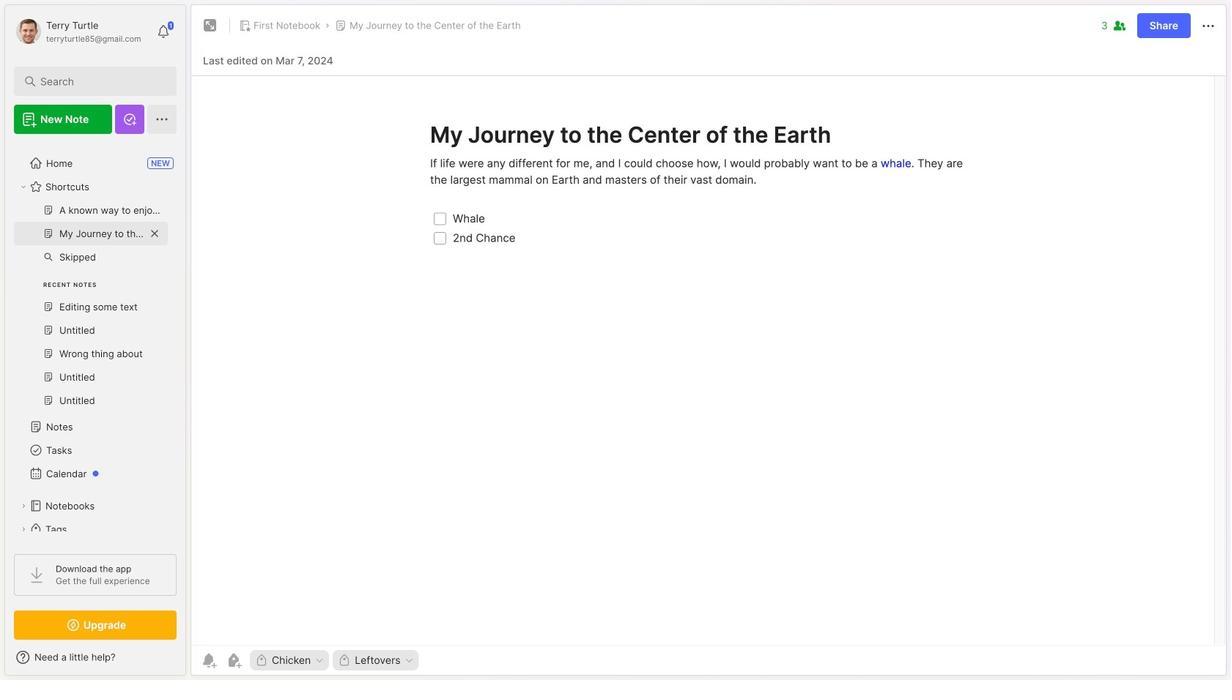 Task type: describe. For each thing, give the bounding box(es) containing it.
WHAT'S NEW field
[[5, 646, 185, 670]]

Account field
[[14, 17, 141, 46]]

group inside tree
[[14, 199, 168, 421]]

expand tags image
[[19, 525, 28, 534]]

Chicken Tag actions field
[[311, 656, 325, 666]]

tree inside main element
[[5, 143, 185, 597]]

add tag image
[[225, 652, 243, 670]]



Task type: vqa. For each thing, say whether or not it's contained in the screenshot.
first 'tab list' from the top
no



Task type: locate. For each thing, give the bounding box(es) containing it.
expand notebooks image
[[19, 502, 28, 511]]

tree
[[5, 143, 185, 597]]

expand note image
[[202, 17, 219, 34]]

main element
[[0, 0, 191, 681]]

None search field
[[40, 73, 157, 90]]

add a reminder image
[[200, 652, 218, 670]]

more actions image
[[1200, 17, 1217, 35]]

More actions field
[[1200, 16, 1217, 35]]

group
[[14, 199, 168, 421]]

Note Editor text field
[[191, 75, 1226, 646]]

none search field inside main element
[[40, 73, 157, 90]]

Search text field
[[40, 75, 157, 89]]

click to collapse image
[[185, 654, 196, 671]]

note window element
[[191, 4, 1227, 680]]

Leftovers Tag actions field
[[401, 656, 414, 666]]



